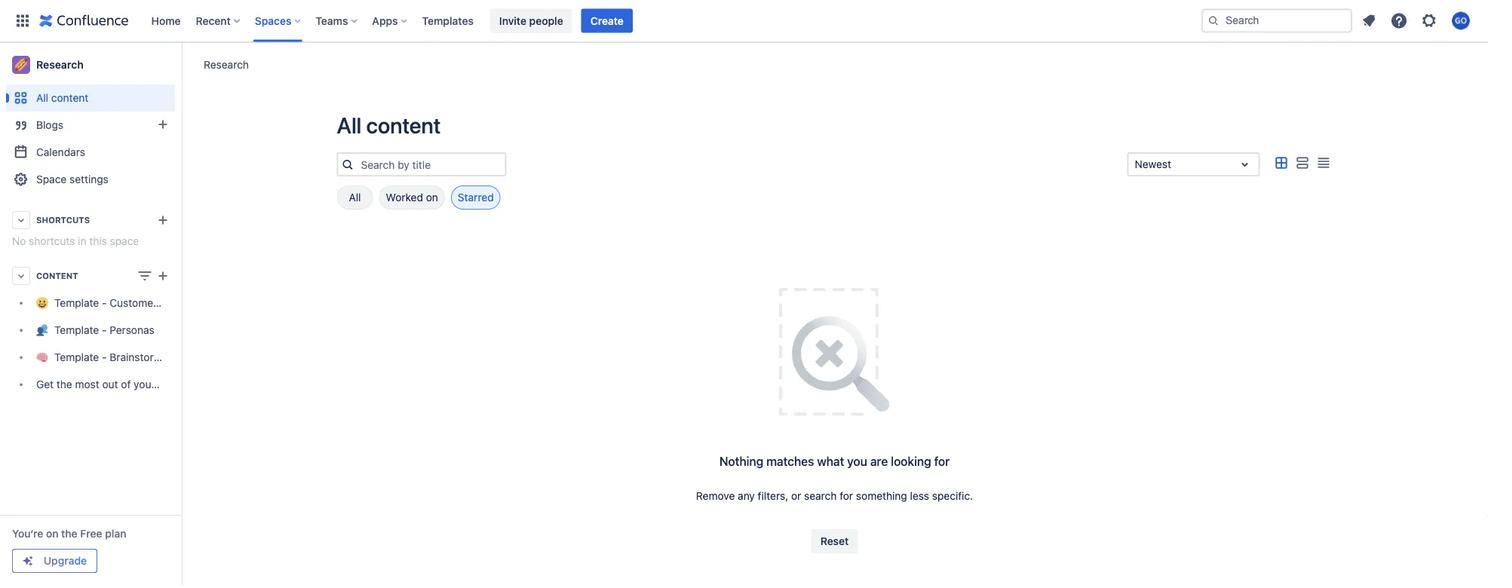 Task type: describe. For each thing, give the bounding box(es) containing it.
shortcuts button
[[6, 207, 175, 234]]

space inside 'tree'
[[185, 378, 214, 391]]

all inside space element
[[36, 92, 48, 104]]

get the most out of your team space
[[36, 378, 214, 391]]

content
[[36, 271, 78, 281]]

notification icon image
[[1360, 12, 1378, 30]]

1 vertical spatial for
[[840, 490, 853, 502]]

personas
[[110, 324, 155, 336]]

template - personas link
[[6, 317, 175, 344]]

recent button
[[191, 9, 246, 33]]

free
[[80, 528, 102, 540]]

remove
[[696, 490, 735, 502]]

specific.
[[932, 490, 973, 502]]

invite people
[[499, 14, 563, 27]]

invite people button
[[490, 9, 572, 33]]

1 research from the left
[[204, 58, 249, 71]]

any
[[738, 490, 755, 502]]

template for template - customer interview report
[[54, 297, 99, 309]]

shortcuts
[[29, 235, 75, 247]]

people
[[529, 14, 563, 27]]

compact list image
[[1315, 154, 1333, 172]]

brainstorming
[[110, 351, 178, 364]]

all inside button
[[349, 191, 361, 204]]

template for template - brainstorming
[[54, 351, 99, 364]]

teams
[[316, 14, 348, 27]]

banner containing home
[[0, 0, 1488, 42]]

create a page image
[[154, 267, 172, 285]]

most
[[75, 378, 99, 391]]

nothing matches what you are looking for
[[720, 455, 950, 469]]

what
[[817, 455, 844, 469]]

report
[[207, 297, 237, 309]]

templates
[[422, 14, 474, 27]]

get the most out of your team space link
[[6, 371, 214, 398]]

template for template - personas
[[54, 324, 99, 336]]

worked on
[[386, 191, 438, 204]]

something
[[856, 490, 907, 502]]

search
[[804, 490, 837, 502]]

1 horizontal spatial all content
[[337, 112, 441, 138]]

on for you're
[[46, 528, 58, 540]]

worked on button
[[379, 186, 445, 210]]

customer
[[110, 297, 157, 309]]

global element
[[9, 0, 1199, 42]]

in
[[78, 235, 86, 247]]

shortcuts
[[36, 215, 90, 225]]

get
[[36, 378, 54, 391]]

open image
[[1236, 155, 1254, 174]]

all content inside space element
[[36, 92, 88, 104]]

home
[[151, 14, 181, 27]]

list image
[[1293, 154, 1311, 172]]

all button
[[337, 186, 373, 210]]

apps
[[372, 14, 398, 27]]

collapse sidebar image
[[164, 50, 198, 80]]

content inside space element
[[51, 92, 88, 104]]

plan
[[105, 528, 126, 540]]

blogs link
[[6, 112, 175, 139]]

premium image
[[22, 555, 34, 567]]

calendars
[[36, 146, 85, 158]]

1 vertical spatial all
[[337, 112, 362, 138]]

matches
[[767, 455, 814, 469]]



Task type: vqa. For each thing, say whether or not it's contained in the screenshot.
bottom All
yes



Task type: locate. For each thing, give the bounding box(es) containing it.
content
[[51, 92, 88, 104], [366, 112, 441, 138]]

blogs
[[36, 119, 63, 131]]

2 research from the left
[[36, 58, 84, 71]]

- for brainstorming
[[102, 351, 107, 364]]

reset
[[821, 535, 849, 548]]

on for worked
[[426, 191, 438, 204]]

all left worked on the left
[[349, 191, 361, 204]]

nothing
[[720, 455, 764, 469]]

on
[[426, 191, 438, 204], [46, 528, 58, 540]]

Search field
[[1202, 9, 1353, 33]]

for
[[934, 455, 950, 469], [840, 490, 853, 502]]

- down template - personas
[[102, 351, 107, 364]]

1 vertical spatial content
[[366, 112, 441, 138]]

cards image
[[1272, 154, 1290, 172]]

0 vertical spatial all content
[[36, 92, 88, 104]]

the
[[56, 378, 72, 391], [61, 528, 77, 540]]

0 horizontal spatial on
[[46, 528, 58, 540]]

the left free
[[61, 528, 77, 540]]

research
[[204, 58, 249, 71], [36, 58, 84, 71]]

spaces
[[255, 14, 291, 27]]

-
[[102, 297, 107, 309], [102, 324, 107, 336], [102, 351, 107, 364]]

tree inside space element
[[6, 290, 237, 398]]

0 horizontal spatial content
[[51, 92, 88, 104]]

confluence image
[[39, 12, 129, 30], [39, 12, 129, 30]]

space settings link
[[6, 166, 175, 193]]

less
[[910, 490, 929, 502]]

create
[[590, 14, 624, 27]]

no shortcuts in this space
[[12, 235, 139, 247]]

newest
[[1135, 158, 1171, 170]]

tree
[[6, 290, 237, 398]]

create link
[[581, 9, 633, 33]]

upgrade
[[44, 555, 87, 567]]

- up template - personas
[[102, 297, 107, 309]]

starred
[[458, 191, 494, 204]]

all content up blogs
[[36, 92, 88, 104]]

0 horizontal spatial space
[[110, 235, 139, 247]]

1 template from the top
[[54, 297, 99, 309]]

0 horizontal spatial research
[[36, 58, 84, 71]]

settings icon image
[[1421, 12, 1439, 30]]

apps button
[[368, 9, 413, 33]]

0 horizontal spatial research link
[[6, 50, 175, 80]]

0 vertical spatial content
[[51, 92, 88, 104]]

content up search by title field
[[366, 112, 441, 138]]

out
[[102, 378, 118, 391]]

banner
[[0, 0, 1488, 42]]

all content link
[[6, 84, 175, 112]]

your
[[134, 378, 155, 391]]

space settings
[[36, 173, 109, 186]]

for right search on the bottom right of page
[[840, 490, 853, 502]]

1 vertical spatial template
[[54, 324, 99, 336]]

research link down the recent popup button
[[204, 57, 249, 72]]

space right team
[[185, 378, 214, 391]]

0 horizontal spatial all content
[[36, 92, 88, 104]]

1 - from the top
[[102, 297, 107, 309]]

template - personas
[[54, 324, 155, 336]]

or
[[791, 490, 801, 502]]

1 vertical spatial -
[[102, 324, 107, 336]]

template up most
[[54, 351, 99, 364]]

for right "looking" at the bottom of page
[[934, 455, 950, 469]]

team
[[158, 378, 182, 391]]

you're on the free plan
[[12, 528, 126, 540]]

on right worked on the left
[[426, 191, 438, 204]]

template - brainstorming
[[54, 351, 178, 364]]

template - customer interview report
[[54, 297, 237, 309]]

on right you're
[[46, 528, 58, 540]]

all up all button
[[337, 112, 362, 138]]

research up the all content link
[[36, 58, 84, 71]]

space element
[[0, 42, 237, 585]]

add shortcut image
[[154, 211, 172, 229]]

starred button
[[451, 186, 501, 210]]

template up template - brainstorming link
[[54, 324, 99, 336]]

0 vertical spatial on
[[426, 191, 438, 204]]

None text field
[[1135, 157, 1138, 172]]

Search by title field
[[356, 154, 505, 175]]

on inside space element
[[46, 528, 58, 540]]

1 horizontal spatial content
[[366, 112, 441, 138]]

- for personas
[[102, 324, 107, 336]]

1 horizontal spatial research link
[[204, 57, 249, 72]]

template - customer interview report link
[[6, 290, 237, 317]]

1 horizontal spatial on
[[426, 191, 438, 204]]

this
[[89, 235, 107, 247]]

0 vertical spatial space
[[110, 235, 139, 247]]

content button
[[6, 263, 175, 290]]

space right this
[[110, 235, 139, 247]]

filters,
[[758, 490, 788, 502]]

research link
[[6, 50, 175, 80], [204, 57, 249, 72]]

0 horizontal spatial for
[[840, 490, 853, 502]]

all up blogs
[[36, 92, 48, 104]]

2 vertical spatial -
[[102, 351, 107, 364]]

the right get
[[56, 378, 72, 391]]

3 - from the top
[[102, 351, 107, 364]]

home link
[[147, 9, 185, 33]]

are
[[870, 455, 888, 469]]

1 horizontal spatial space
[[185, 378, 214, 391]]

you
[[847, 455, 867, 469]]

recent
[[196, 14, 231, 27]]

research inside space element
[[36, 58, 84, 71]]

- left personas
[[102, 324, 107, 336]]

search image
[[1208, 15, 1220, 27]]

calendars link
[[6, 139, 175, 166]]

settings
[[69, 173, 109, 186]]

template down content dropdown button
[[54, 297, 99, 309]]

content up blogs
[[51, 92, 88, 104]]

2 - from the top
[[102, 324, 107, 336]]

spaces button
[[250, 9, 307, 33]]

worked
[[386, 191, 423, 204]]

1 horizontal spatial research
[[204, 58, 249, 71]]

space
[[110, 235, 139, 247], [185, 378, 214, 391]]

templates link
[[418, 9, 478, 33]]

upgrade button
[[13, 550, 97, 573]]

change view image
[[136, 267, 154, 285]]

create a blog image
[[154, 115, 172, 134]]

all
[[36, 92, 48, 104], [337, 112, 362, 138], [349, 191, 361, 204]]

tree containing template - customer interview report
[[6, 290, 237, 398]]

remove any filters, or search for something less specific.
[[696, 490, 973, 502]]

0 vertical spatial all
[[36, 92, 48, 104]]

- for customer
[[102, 297, 107, 309]]

1 vertical spatial on
[[46, 528, 58, 540]]

your profile and preferences image
[[1452, 12, 1470, 30]]

interview
[[160, 297, 204, 309]]

looking
[[891, 455, 931, 469]]

3 template from the top
[[54, 351, 99, 364]]

you're
[[12, 528, 43, 540]]

0 vertical spatial -
[[102, 297, 107, 309]]

0 vertical spatial for
[[934, 455, 950, 469]]

invite
[[499, 14, 527, 27]]

research link up the all content link
[[6, 50, 175, 80]]

1 vertical spatial all content
[[337, 112, 441, 138]]

2 template from the top
[[54, 324, 99, 336]]

0 vertical spatial the
[[56, 378, 72, 391]]

all content up search by title field
[[337, 112, 441, 138]]

appswitcher icon image
[[14, 12, 32, 30]]

template - brainstorming link
[[6, 344, 178, 371]]

0 vertical spatial template
[[54, 297, 99, 309]]

2 vertical spatial all
[[349, 191, 361, 204]]

of
[[121, 378, 131, 391]]

1 vertical spatial the
[[61, 528, 77, 540]]

no
[[12, 235, 26, 247]]

template
[[54, 297, 99, 309], [54, 324, 99, 336], [54, 351, 99, 364]]

on inside worked on button
[[426, 191, 438, 204]]

the inside 'tree'
[[56, 378, 72, 391]]

1 horizontal spatial for
[[934, 455, 950, 469]]

2 vertical spatial template
[[54, 351, 99, 364]]

reset button
[[811, 530, 858, 554]]

help icon image
[[1390, 12, 1408, 30]]

1 vertical spatial space
[[185, 378, 214, 391]]

space
[[36, 173, 67, 186]]

teams button
[[311, 9, 363, 33]]

research down the recent popup button
[[204, 58, 249, 71]]

all content
[[36, 92, 88, 104], [337, 112, 441, 138]]



